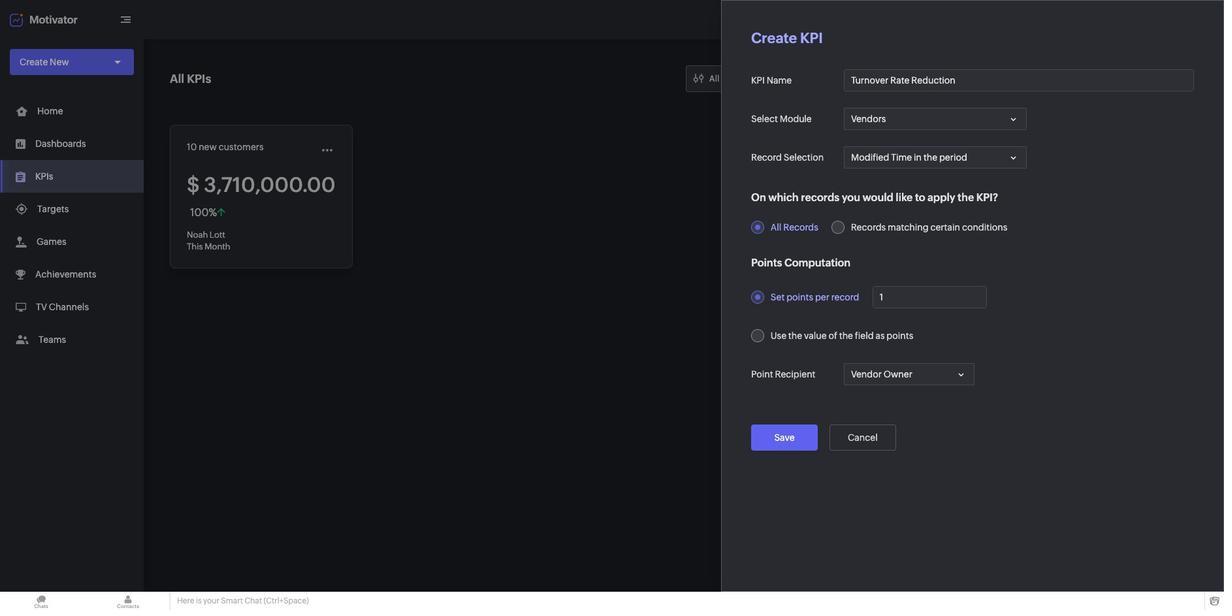 Task type: vqa. For each thing, say whether or not it's contained in the screenshot.
Records to the left
yes



Task type: describe. For each thing, give the bounding box(es) containing it.
all records
[[771, 222, 819, 233]]

in
[[914, 152, 922, 163]]

tv
[[36, 302, 47, 312]]

month
[[205, 242, 231, 252]]

cancel
[[848, 433, 878, 443]]

save button
[[752, 425, 818, 451]]

use the value of the field as points
[[771, 331, 914, 341]]

set points per record
[[771, 292, 860, 303]]

channels
[[49, 302, 89, 312]]

modified
[[852, 152, 890, 163]]

selection
[[784, 152, 824, 163]]

time
[[892, 152, 913, 163]]

vendor
[[852, 369, 882, 380]]

vendor owner
[[852, 369, 913, 380]]

10 new customers
[[187, 142, 264, 152]]

teams
[[39, 335, 66, 345]]

create for create kpi
[[752, 30, 798, 46]]

name
[[767, 75, 792, 86]]

motivator
[[29, 13, 78, 26]]

kpi?
[[977, 191, 999, 204]]

to
[[916, 191, 926, 204]]

the right use
[[789, 331, 803, 341]]

records matching certain conditions
[[851, 222, 1008, 233]]

computation
[[785, 257, 851, 269]]

on
[[752, 191, 766, 204]]

set
[[771, 292, 785, 303]]

points computation
[[752, 257, 851, 269]]

0 horizontal spatial points
[[787, 292, 814, 303]]

10
[[187, 142, 197, 152]]

kpis inside list
[[35, 171, 53, 182]]

the left kpi?
[[958, 191, 975, 204]]

which
[[769, 191, 799, 204]]

Modified Time in the period field
[[844, 146, 1027, 169]]

apply
[[928, 191, 956, 204]]

games
[[37, 237, 66, 247]]

records
[[801, 191, 840, 204]]

record
[[832, 292, 860, 303]]

(ctrl+space)
[[264, 597, 309, 606]]

$ 3,710,000.00
[[187, 173, 336, 197]]

chats image
[[0, 592, 82, 610]]

1 horizontal spatial kpis
[[187, 72, 211, 86]]

smart
[[221, 597, 243, 606]]

user image
[[1184, 9, 1205, 30]]

all for all records
[[771, 222, 782, 233]]

would
[[863, 191, 894, 204]]

100%
[[190, 207, 217, 219]]

save
[[775, 433, 795, 443]]

$
[[187, 173, 200, 197]]

noah lott this month
[[187, 230, 231, 252]]



Task type: locate. For each thing, give the bounding box(es) containing it.
targets
[[37, 204, 69, 214]]

Vendors field
[[844, 108, 1027, 130]]

the right of
[[840, 331, 854, 341]]

the right the in
[[924, 152, 938, 163]]

select
[[752, 114, 778, 124]]

the
[[924, 152, 938, 163], [958, 191, 975, 204], [789, 331, 803, 341], [840, 331, 854, 341]]

lott
[[210, 230, 225, 240]]

all kpis
[[170, 72, 211, 86]]

conditions
[[963, 222, 1008, 233]]

kpi name
[[752, 75, 792, 86]]

0 horizontal spatial all
[[170, 72, 184, 86]]

create up kpi name
[[752, 30, 798, 46]]

recipient
[[775, 369, 816, 380]]

as
[[876, 331, 885, 341]]

1 vertical spatial points
[[887, 331, 914, 341]]

records down the on which records you would like to apply the kpi?
[[851, 222, 886, 233]]

select module
[[752, 114, 812, 124]]

0 horizontal spatial kpi
[[752, 75, 765, 86]]

vendors
[[852, 114, 887, 124]]

owner
[[884, 369, 913, 380]]

0 vertical spatial all
[[170, 72, 184, 86]]

customers
[[219, 142, 264, 152]]

tv channels
[[36, 302, 89, 312]]

create left new
[[20, 57, 48, 67]]

you
[[842, 191, 861, 204]]

chat
[[245, 597, 262, 606]]

3,710,000.00
[[204, 173, 336, 197]]

matching
[[888, 222, 929, 233]]

record selection
[[752, 152, 824, 163]]

new
[[50, 57, 69, 67]]

here
[[177, 597, 194, 606]]

1 horizontal spatial kpi
[[801, 30, 823, 46]]

certain
[[931, 222, 961, 233]]

create kpi
[[752, 30, 823, 46]]

1 horizontal spatial records
[[851, 222, 886, 233]]

point recipient
[[752, 369, 816, 380]]

of
[[829, 331, 838, 341]]

the inside modified time in the period field
[[924, 152, 938, 163]]

0 vertical spatial create
[[752, 30, 798, 46]]

None text field
[[845, 70, 1194, 91]]

kpi
[[801, 30, 823, 46], [752, 75, 765, 86]]

1 horizontal spatial points
[[887, 331, 914, 341]]

cancel button
[[830, 425, 897, 451]]

0 vertical spatial kpi
[[801, 30, 823, 46]]

on which records you would like to apply the kpi?
[[752, 191, 999, 204]]

0 horizontal spatial create
[[20, 57, 48, 67]]

points
[[752, 257, 783, 269]]

all
[[170, 72, 184, 86], [771, 222, 782, 233]]

points right set
[[787, 292, 814, 303]]

home
[[37, 106, 63, 116]]

create new
[[20, 57, 69, 67]]

1 vertical spatial all
[[771, 222, 782, 233]]

1 horizontal spatial all
[[771, 222, 782, 233]]

points
[[787, 292, 814, 303], [887, 331, 914, 341]]

list containing home
[[0, 95, 144, 356]]

Vendor Owner field
[[844, 363, 975, 386]]

this
[[187, 242, 203, 252]]

module
[[780, 114, 812, 124]]

0 vertical spatial points
[[787, 292, 814, 303]]

1 records from the left
[[784, 222, 819, 233]]

1 vertical spatial kpis
[[35, 171, 53, 182]]

new
[[199, 142, 217, 152]]

field
[[855, 331, 874, 341]]

modified time in the period
[[852, 152, 968, 163]]

1 vertical spatial kpi
[[752, 75, 765, 86]]

your
[[203, 597, 220, 606]]

contacts image
[[87, 592, 169, 610]]

like
[[896, 191, 913, 204]]

1 horizontal spatial create
[[752, 30, 798, 46]]

records
[[784, 222, 819, 233], [851, 222, 886, 233]]

point
[[752, 369, 774, 380]]

0 vertical spatial kpis
[[187, 72, 211, 86]]

use
[[771, 331, 787, 341]]

dashboards
[[35, 139, 86, 149]]

create for create new
[[20, 57, 48, 67]]

all for all kpis
[[170, 72, 184, 86]]

create
[[752, 30, 798, 46], [20, 57, 48, 67]]

1 vertical spatial create
[[20, 57, 48, 67]]

value
[[805, 331, 827, 341]]

kpis
[[187, 72, 211, 86], [35, 171, 53, 182]]

per
[[816, 292, 830, 303]]

Add Points text field
[[873, 287, 987, 308]]

noah
[[187, 230, 208, 240]]

is
[[196, 597, 202, 606]]

list
[[0, 95, 144, 356]]

2 records from the left
[[851, 222, 886, 233]]

here is your smart chat (ctrl+space)
[[177, 597, 309, 606]]

record
[[752, 152, 782, 163]]

points right as in the bottom right of the page
[[887, 331, 914, 341]]

0 horizontal spatial kpis
[[35, 171, 53, 182]]

achievements
[[35, 269, 96, 280]]

0 horizontal spatial records
[[784, 222, 819, 233]]

records down which
[[784, 222, 819, 233]]

period
[[940, 152, 968, 163]]



